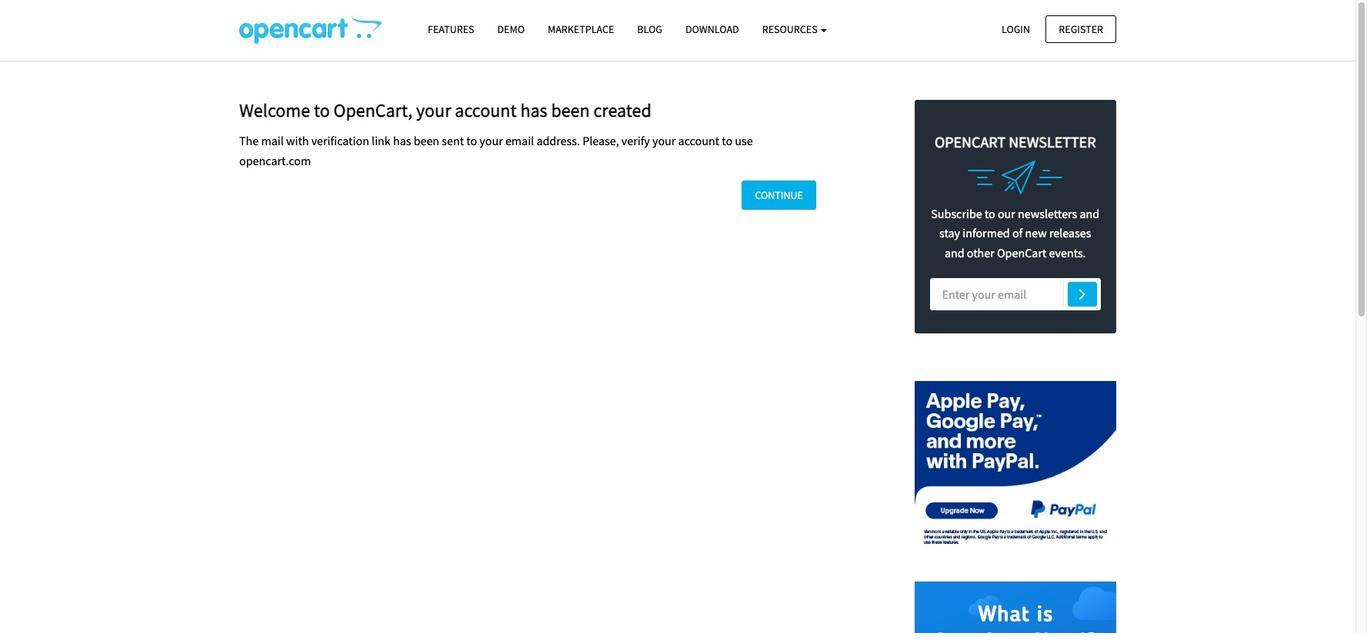 Task type: vqa. For each thing, say whether or not it's contained in the screenshot.
will
no



Task type: describe. For each thing, give the bounding box(es) containing it.
0 horizontal spatial your
[[416, 98, 451, 122]]

register link
[[1046, 15, 1116, 43]]

marketplace link
[[536, 16, 626, 43]]

has for account
[[520, 98, 548, 122]]

opencart.com
[[239, 153, 311, 168]]

please,
[[583, 133, 619, 149]]

to up verification
[[314, 98, 330, 122]]

use
[[735, 133, 753, 149]]

verify
[[622, 133, 650, 149]]

welcome to opencart, your account has been created
[[239, 98, 652, 122]]

0 vertical spatial opencart
[[935, 132, 1006, 151]]

resources link
[[751, 16, 839, 43]]

to right sent
[[466, 133, 477, 149]]

opencart,
[[334, 98, 413, 122]]

welcome
[[239, 98, 310, 122]]

demo
[[497, 22, 525, 36]]

mail
[[261, 133, 284, 149]]

blog link
[[626, 16, 674, 43]]

newsletters
[[1018, 206, 1077, 221]]

with
[[286, 133, 309, 149]]

newsletter
[[1009, 132, 1096, 151]]

address.
[[537, 133, 580, 149]]

2 horizontal spatial your
[[652, 133, 676, 149]]

new
[[1025, 226, 1047, 241]]

login link
[[989, 15, 1043, 43]]

opencart newsletter
[[935, 132, 1096, 151]]

informed
[[963, 226, 1010, 241]]

events.
[[1049, 245, 1086, 261]]

demo link
[[486, 16, 536, 43]]

features link
[[416, 16, 486, 43]]

our
[[998, 206, 1016, 221]]

0 horizontal spatial and
[[945, 245, 965, 261]]

opencart cloud image
[[914, 582, 1116, 634]]

created
[[594, 98, 652, 122]]

the mail with verification link has been sent to your email address. please, verify your account to use opencart.com continue
[[239, 133, 803, 202]]

angle right image
[[1079, 285, 1086, 303]]



Task type: locate. For each thing, give the bounding box(es) containing it.
has right link
[[393, 133, 411, 149]]

0 vertical spatial been
[[551, 98, 590, 122]]

to left use
[[722, 133, 733, 149]]

email
[[505, 133, 534, 149]]

blog
[[637, 22, 662, 36]]

account up sent
[[455, 98, 517, 122]]

register
[[1059, 22, 1103, 36]]

1 horizontal spatial your
[[480, 133, 503, 149]]

0 vertical spatial has
[[520, 98, 548, 122]]

download
[[686, 22, 739, 36]]

resources
[[762, 22, 820, 36]]

other
[[967, 245, 995, 261]]

stay
[[939, 226, 960, 241]]

continue link
[[742, 181, 816, 210]]

been for created
[[551, 98, 590, 122]]

your left email
[[480, 133, 503, 149]]

been
[[551, 98, 590, 122], [414, 133, 439, 149]]

continue
[[755, 188, 803, 202]]

1 horizontal spatial account
[[678, 133, 719, 149]]

subscribe
[[931, 206, 982, 221]]

of
[[1012, 226, 1023, 241]]

features
[[428, 22, 474, 36]]

been for sent
[[414, 133, 439, 149]]

and
[[1080, 206, 1100, 221], [945, 245, 965, 261]]

account
[[455, 98, 517, 122], [678, 133, 719, 149]]

1 horizontal spatial has
[[520, 98, 548, 122]]

to inside subscribe to our newsletters and stay informed of new releases and other opencart events.
[[985, 206, 995, 221]]

to
[[314, 98, 330, 122], [466, 133, 477, 149], [722, 133, 733, 149], [985, 206, 995, 221]]

1 horizontal spatial and
[[1080, 206, 1100, 221]]

1 vertical spatial been
[[414, 133, 439, 149]]

account left use
[[678, 133, 719, 149]]

to left our on the top right
[[985, 206, 995, 221]]

opencart up subscribe
[[935, 132, 1006, 151]]

and down stay
[[945, 245, 965, 261]]

paypal blog image
[[914, 365, 1116, 567]]

opencart - account register success image
[[239, 16, 382, 44]]

account inside the mail with verification link has been sent to your email address. please, verify your account to use opencart.com continue
[[678, 133, 719, 149]]

has
[[520, 98, 548, 122], [393, 133, 411, 149]]

0 horizontal spatial been
[[414, 133, 439, 149]]

verification
[[311, 133, 369, 149]]

0 vertical spatial account
[[455, 98, 517, 122]]

1 horizontal spatial been
[[551, 98, 590, 122]]

1 vertical spatial has
[[393, 133, 411, 149]]

opencart
[[935, 132, 1006, 151], [997, 245, 1047, 261]]

1 vertical spatial and
[[945, 245, 965, 261]]

opencart down of
[[997, 245, 1047, 261]]

0 horizontal spatial account
[[455, 98, 517, 122]]

and up releases
[[1080, 206, 1100, 221]]

your up sent
[[416, 98, 451, 122]]

marketplace
[[548, 22, 614, 36]]

your
[[416, 98, 451, 122], [480, 133, 503, 149], [652, 133, 676, 149]]

1 vertical spatial opencart
[[997, 245, 1047, 261]]

has inside the mail with verification link has been sent to your email address. please, verify your account to use opencart.com continue
[[393, 133, 411, 149]]

has for link
[[393, 133, 411, 149]]

releases
[[1049, 226, 1091, 241]]

been left sent
[[414, 133, 439, 149]]

the
[[239, 133, 259, 149]]

subscribe to our newsletters and stay informed of new releases and other opencart events.
[[931, 206, 1100, 261]]

login
[[1002, 22, 1030, 36]]

your right the verify
[[652, 133, 676, 149]]

0 vertical spatial and
[[1080, 206, 1100, 221]]

has up email
[[520, 98, 548, 122]]

opencart inside subscribe to our newsletters and stay informed of new releases and other opencart events.
[[997, 245, 1047, 261]]

been up the address.
[[551, 98, 590, 122]]

download link
[[674, 16, 751, 43]]

0 horizontal spatial has
[[393, 133, 411, 149]]

1 vertical spatial account
[[678, 133, 719, 149]]

Enter your email text field
[[930, 279, 1101, 311]]

been inside the mail with verification link has been sent to your email address. please, verify your account to use opencart.com continue
[[414, 133, 439, 149]]

link
[[372, 133, 391, 149]]

sent
[[442, 133, 464, 149]]



